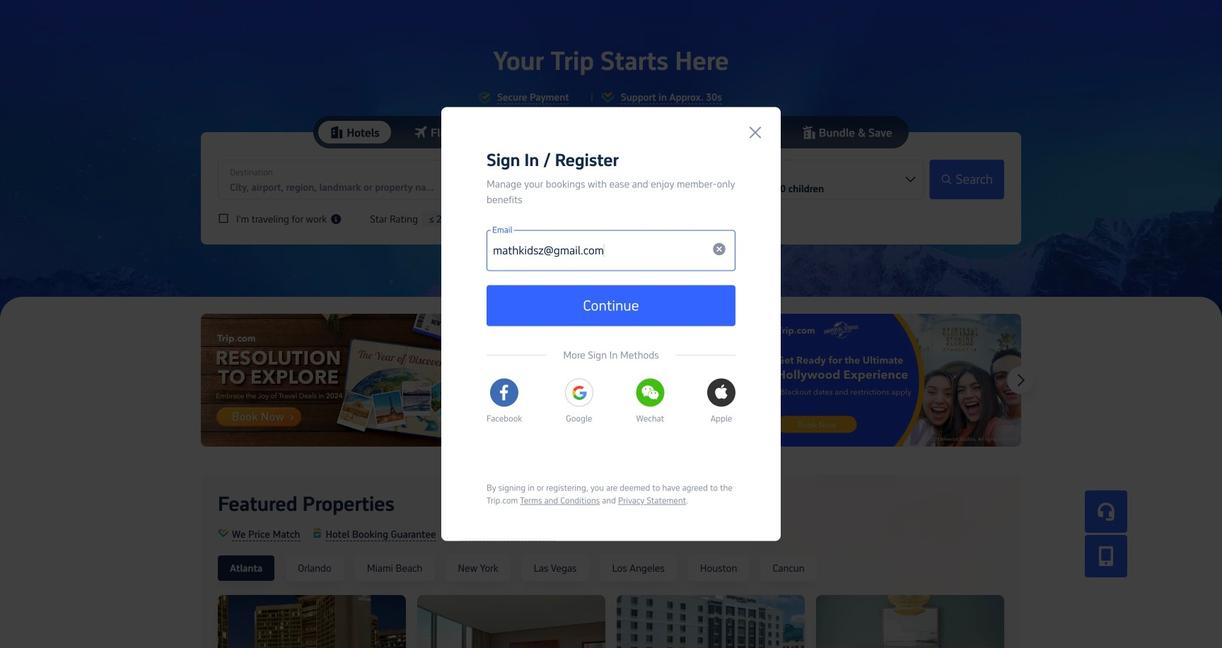 Task type: locate. For each thing, give the bounding box(es) containing it.
1 horizontal spatial icon image
[[312, 528, 323, 539]]

None text field
[[467, 161, 543, 199]]

0 horizontal spatial icon image
[[218, 528, 229, 539]]

icon image
[[218, 528, 229, 539], [312, 528, 323, 539]]

City, airport, region, landmark or property name text field
[[230, 161, 435, 197]]

2 icon image from the left
[[312, 528, 323, 539]]

app image
[[1097, 547, 1117, 567]]

ic_new_info image
[[331, 211, 342, 228]]

None text field
[[600, 161, 675, 199]]



Task type: vqa. For each thing, say whether or not it's contained in the screenshot.
ic_new_info icon
yes



Task type: describe. For each thing, give the bounding box(es) containing it.
service chat image
[[1097, 502, 1117, 522]]

bogo esbo image
[[478, 314, 744, 447]]

Please enter an email address text field
[[493, 242, 701, 259]]

checkbox image
[[218, 213, 229, 224]]

the year of discovery! image
[[201, 314, 467, 447]]

ic_new_star_line image
[[484, 212, 494, 227]]

universal studios hollywood image
[[756, 314, 1022, 447]]

ic_new_search_line image
[[942, 174, 953, 185]]

1 icon image from the left
[[218, 528, 229, 539]]



